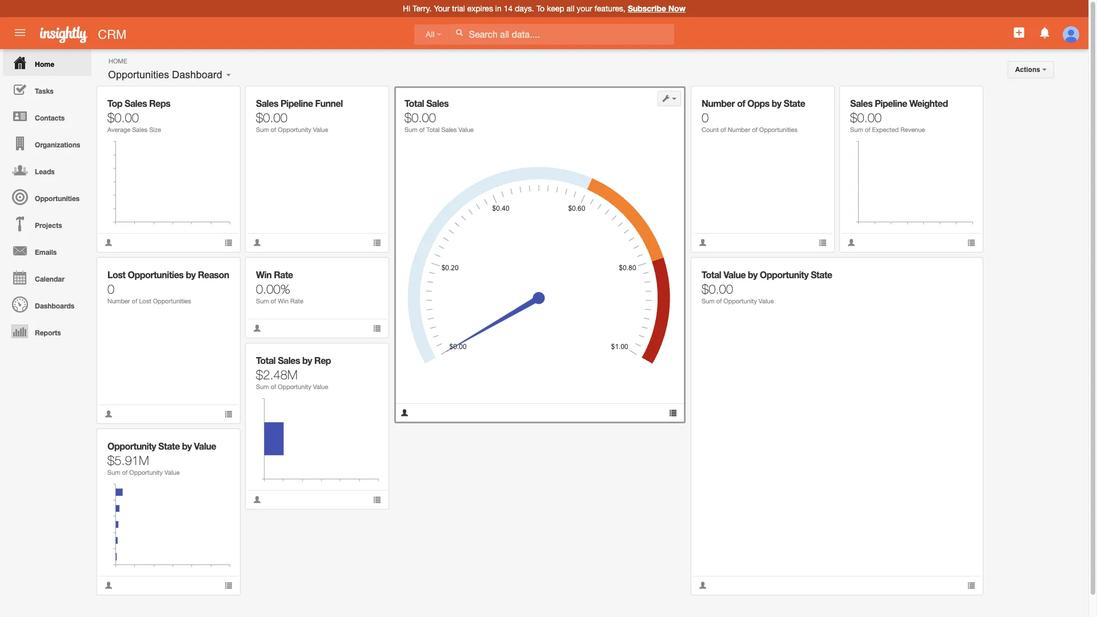 Task type: locate. For each thing, give the bounding box(es) containing it.
$0.00 up expected
[[851, 110, 882, 125]]

rate down win rate link
[[290, 298, 303, 305]]

your
[[577, 4, 593, 13]]

Search all data.... text field
[[449, 24, 674, 45]]

0 horizontal spatial state
[[158, 441, 180, 452]]

reports
[[35, 329, 61, 337]]

contacts link
[[3, 103, 91, 130]]

of down lost opportunities by reason link
[[132, 298, 137, 305]]

state inside total value by opportunity state $0.00 sum of opportunity value
[[811, 270, 833, 280]]

2 vertical spatial state
[[158, 441, 180, 452]]

all
[[426, 30, 435, 39]]

lost
[[107, 270, 125, 280], [139, 298, 151, 305]]

user image
[[105, 239, 113, 247], [253, 239, 261, 247], [699, 239, 707, 247], [253, 324, 261, 332], [105, 410, 113, 418], [402, 410, 410, 418], [699, 582, 707, 590]]

total sales $0.00 sum of total sales value
[[405, 98, 474, 133]]

0 horizontal spatial user image
[[105, 582, 113, 590]]

$0.00 inside the top sales reps $0.00 average sales size
[[107, 110, 139, 125]]

2 pipeline from the left
[[875, 98, 907, 109]]

wrench image
[[216, 95, 224, 103], [365, 95, 373, 103], [960, 95, 968, 103], [365, 266, 373, 274], [960, 266, 968, 274]]

by
[[772, 98, 782, 109], [186, 270, 196, 280], [748, 270, 758, 280], [302, 355, 312, 366], [182, 441, 192, 452]]

home down the crm
[[109, 57, 127, 65]]

value inside the sales pipeline funnel $0.00 sum of opportunity value
[[313, 126, 328, 133]]

user image for $2.48m
[[253, 496, 261, 504]]

by for 0
[[186, 270, 196, 280]]

state inside number of opps by state 0 count of number of opportunities
[[784, 98, 805, 109]]

actions
[[1016, 66, 1043, 73]]

sum
[[256, 126, 269, 133], [405, 126, 418, 133], [851, 126, 863, 133], [256, 298, 269, 305], [702, 298, 715, 305], [256, 383, 269, 391], [107, 469, 120, 476]]

list image
[[225, 239, 233, 247], [373, 239, 381, 247], [819, 239, 827, 247], [968, 239, 976, 247], [225, 410, 233, 418], [225, 582, 233, 590]]

$0.00 inside total sales $0.00 sum of total sales value
[[405, 110, 436, 125]]

win up '0.00%'
[[256, 270, 272, 280]]

count
[[702, 126, 719, 133]]

0 horizontal spatial lost
[[107, 270, 125, 280]]

2 horizontal spatial user image
[[848, 239, 856, 247]]

win rate 0.00% sum of win rate
[[256, 270, 303, 305]]

$0.00 down total sales "link"
[[405, 110, 436, 125]]

2 horizontal spatial state
[[811, 270, 833, 280]]

user image for number
[[105, 410, 113, 418]]

number right count
[[728, 126, 751, 133]]

your
[[434, 4, 450, 13]]

sum inside win rate 0.00% sum of win rate
[[256, 298, 269, 305]]

wrench image for $5.91m
[[216, 438, 224, 446]]

0 vertical spatial user image
[[848, 239, 856, 247]]

of inside total sales $0.00 sum of total sales value
[[419, 126, 425, 133]]

pipeline for funnel
[[281, 98, 313, 109]]

list image for total
[[670, 410, 678, 418]]

actions button
[[1008, 61, 1055, 78]]

1 vertical spatial user image
[[253, 496, 261, 504]]

1 horizontal spatial pipeline
[[875, 98, 907, 109]]

by for $2.48m
[[302, 355, 312, 366]]

win down '0.00%'
[[278, 298, 289, 305]]

value
[[313, 126, 328, 133], [459, 126, 474, 133], [724, 270, 746, 280], [759, 298, 774, 305], [313, 383, 328, 391], [194, 441, 216, 452], [165, 469, 180, 476]]

of inside the sales pipeline funnel $0.00 sum of opportunity value
[[271, 126, 276, 133]]

0 inside number of opps by state 0 count of number of opportunities
[[702, 110, 709, 125]]

rep
[[314, 355, 331, 366]]

1 vertical spatial state
[[811, 270, 833, 280]]

total for sum
[[256, 355, 276, 366]]

value inside total sales by rep $2.48m sum of opportunity value
[[313, 383, 328, 391]]

1 horizontal spatial user image
[[253, 496, 261, 504]]

home up tasks link
[[35, 60, 54, 68]]

list image for $0.00
[[968, 582, 976, 590]]

size
[[149, 126, 161, 133]]

total sales by rep link
[[256, 355, 331, 366]]

$0.00 down sales pipeline funnel link
[[256, 110, 288, 125]]

total sales link
[[405, 98, 449, 109]]

notifications image
[[1038, 26, 1052, 39]]

of down total sales "link"
[[419, 126, 425, 133]]

0 vertical spatial state
[[784, 98, 805, 109]]

$0.00 down total value by opportunity state link
[[702, 281, 733, 296]]

of down $2.48m
[[271, 383, 276, 391]]

total
[[405, 98, 424, 109], [427, 126, 440, 133], [702, 270, 721, 280], [256, 355, 276, 366]]

hi
[[403, 4, 411, 13]]

opportunity
[[278, 126, 311, 133], [760, 270, 809, 280], [724, 298, 757, 305], [278, 383, 311, 391], [107, 441, 156, 452], [129, 469, 163, 476]]

wrench image for sales pipeline weighted
[[960, 95, 968, 103]]

reps
[[149, 98, 170, 109]]

rate up '0.00%'
[[274, 270, 293, 280]]

wrench image for state
[[811, 95, 819, 103]]

$0.00 inside the sales pipeline funnel $0.00 sum of opportunity value
[[256, 110, 288, 125]]

user image for 0
[[699, 239, 707, 247]]

pipeline left funnel at the top of page
[[281, 98, 313, 109]]

win
[[256, 270, 272, 280], [278, 298, 289, 305]]

hi terry. your trial expires in 14 days. to keep all your features, subscribe now
[[403, 4, 686, 13]]

emails link
[[3, 237, 91, 264]]

navigation
[[0, 49, 91, 345]]

number up count
[[702, 98, 735, 109]]

0 inside the lost opportunities by reason 0 number of lost opportunities
[[107, 281, 114, 296]]

tasks link
[[3, 76, 91, 103]]

$0.00 up average
[[107, 110, 139, 125]]

list image for sum
[[373, 496, 381, 504]]

total inside total value by opportunity state $0.00 sum of opportunity value
[[702, 270, 721, 280]]

0 horizontal spatial pipeline
[[281, 98, 313, 109]]

$5.91m
[[107, 453, 149, 468]]

1 horizontal spatial state
[[784, 98, 805, 109]]

of down sales pipeline funnel link
[[271, 126, 276, 133]]

of inside sales pipeline weighted $0.00 sum of expected revenue
[[865, 126, 871, 133]]

number down lost opportunities by reason link
[[107, 298, 130, 305]]

of inside 'opportunity state by value $5.91m sum of opportunity value'
[[122, 469, 128, 476]]

opportunities inside number of opps by state 0 count of number of opportunities
[[760, 126, 798, 133]]

value inside total sales $0.00 sum of total sales value
[[459, 126, 474, 133]]

list image
[[373, 324, 381, 332], [670, 410, 678, 418], [373, 496, 381, 504], [968, 582, 976, 590]]

crm
[[98, 27, 127, 41]]

of down the "$5.91m"
[[122, 469, 128, 476]]

rate
[[274, 270, 293, 280], [290, 298, 303, 305]]

weighted
[[910, 98, 948, 109]]

calendar link
[[3, 264, 91, 291]]

all link
[[414, 24, 449, 45]]

of down '0.00%'
[[271, 298, 276, 305]]

contacts
[[35, 114, 65, 122]]

user image for total
[[402, 410, 410, 418]]

0
[[702, 110, 709, 125], [107, 281, 114, 296]]

home
[[109, 57, 127, 65], [35, 60, 54, 68]]

sum inside the sales pipeline funnel $0.00 sum of opportunity value
[[256, 126, 269, 133]]

1 horizontal spatial win
[[278, 298, 289, 305]]

wrench image for 0
[[216, 266, 224, 274]]

by inside total value by opportunity state $0.00 sum of opportunity value
[[748, 270, 758, 280]]

$0.00
[[107, 110, 139, 125], [256, 110, 288, 125], [405, 110, 436, 125], [851, 110, 882, 125], [702, 281, 733, 296]]

revenue
[[901, 126, 925, 133]]

0 vertical spatial win
[[256, 270, 272, 280]]

0.00%
[[256, 281, 290, 296]]

0 vertical spatial rate
[[274, 270, 293, 280]]

number
[[702, 98, 735, 109], [728, 126, 751, 133], [107, 298, 130, 305]]

sum inside total value by opportunity state $0.00 sum of opportunity value
[[702, 298, 715, 305]]

expires
[[467, 4, 493, 13]]

sales
[[125, 98, 147, 109], [256, 98, 278, 109], [427, 98, 449, 109], [851, 98, 873, 109], [132, 126, 148, 133], [442, 126, 457, 133], [278, 355, 300, 366]]

2 vertical spatial number
[[107, 298, 130, 305]]

by inside total sales by rep $2.48m sum of opportunity value
[[302, 355, 312, 366]]

of inside total sales by rep $2.48m sum of opportunity value
[[271, 383, 276, 391]]

opportunities link
[[3, 183, 91, 210]]

1 vertical spatial 0
[[107, 281, 114, 296]]

state for 0
[[784, 98, 805, 109]]

opportunity state by value link
[[107, 441, 216, 452]]

user image
[[848, 239, 856, 247], [253, 496, 261, 504], [105, 582, 113, 590]]

1 horizontal spatial lost
[[139, 298, 151, 305]]

emails
[[35, 248, 57, 256]]

dashboard
[[172, 69, 222, 81]]

pipeline up expected
[[875, 98, 907, 109]]

opportunities
[[108, 69, 169, 81], [760, 126, 798, 133], [35, 194, 80, 202], [128, 270, 184, 280], [153, 298, 191, 305]]

user image for $5.91m
[[105, 582, 113, 590]]

list image for sales pipeline weighted
[[968, 239, 976, 247]]

pipeline inside the sales pipeline funnel $0.00 sum of opportunity value
[[281, 98, 313, 109]]

2 vertical spatial user image
[[105, 582, 113, 590]]

$0.00 for sales pipeline funnel
[[256, 110, 288, 125]]

total inside total sales by rep $2.48m sum of opportunity value
[[256, 355, 276, 366]]

total value by opportunity state link
[[702, 270, 833, 280]]

sales inside total sales by rep $2.48m sum of opportunity value
[[278, 355, 300, 366]]

pipeline inside sales pipeline weighted $0.00 sum of expected revenue
[[875, 98, 907, 109]]

0 vertical spatial lost
[[107, 270, 125, 280]]

1 horizontal spatial 0
[[702, 110, 709, 125]]

opportunities inside button
[[108, 69, 169, 81]]

number of opps by state link
[[702, 98, 805, 109]]

in
[[495, 4, 502, 13]]

lost opportunities by reason link
[[107, 270, 229, 280]]

keep
[[547, 4, 565, 13]]

of inside win rate 0.00% sum of win rate
[[271, 298, 276, 305]]

0 horizontal spatial 0
[[107, 281, 114, 296]]

state
[[784, 98, 805, 109], [811, 270, 833, 280], [158, 441, 180, 452]]

expected
[[872, 126, 899, 133]]

wrench image for top sales reps
[[216, 95, 224, 103]]

pipeline for weighted
[[875, 98, 907, 109]]

pipeline
[[281, 98, 313, 109], [875, 98, 907, 109]]

features,
[[595, 4, 626, 13]]

home inside navigation
[[35, 60, 54, 68]]

$0.00 inside sales pipeline weighted $0.00 sum of expected revenue
[[851, 110, 882, 125]]

of left expected
[[865, 126, 871, 133]]

by inside the lost opportunities by reason 0 number of lost opportunities
[[186, 270, 196, 280]]

wrench image
[[662, 95, 670, 103], [811, 95, 819, 103], [216, 266, 224, 274], [365, 352, 373, 360], [216, 438, 224, 446]]

of down total value by opportunity state link
[[717, 298, 722, 305]]

0 horizontal spatial home
[[35, 60, 54, 68]]

of
[[737, 98, 745, 109], [271, 126, 276, 133], [419, 126, 425, 133], [721, 126, 726, 133], [752, 126, 758, 133], [865, 126, 871, 133], [132, 298, 137, 305], [271, 298, 276, 305], [717, 298, 722, 305], [271, 383, 276, 391], [122, 469, 128, 476]]

0 vertical spatial 0
[[702, 110, 709, 125]]

by inside 'opportunity state by value $5.91m sum of opportunity value'
[[182, 441, 192, 452]]

$2.48m
[[256, 367, 298, 382]]

1 vertical spatial lost
[[139, 298, 151, 305]]

1 pipeline from the left
[[281, 98, 313, 109]]



Task type: vqa. For each thing, say whether or not it's contained in the screenshot.
the Rep
yes



Task type: describe. For each thing, give the bounding box(es) containing it.
14
[[504, 4, 513, 13]]

opportunity inside total sales by rep $2.48m sum of opportunity value
[[278, 383, 311, 391]]

opportunities inside navigation
[[35, 194, 80, 202]]

sum inside 'opportunity state by value $5.91m sum of opportunity value'
[[107, 469, 120, 476]]

reason
[[198, 270, 229, 280]]

list image for number of opps by state
[[819, 239, 827, 247]]

list image for sales pipeline funnel
[[373, 239, 381, 247]]

number of opps by state 0 count of number of opportunities
[[702, 98, 805, 133]]

total value by opportunity state $0.00 sum of opportunity value
[[702, 270, 833, 305]]

sales pipeline funnel link
[[256, 98, 343, 109]]

sales pipeline weighted link
[[851, 98, 948, 109]]

wrench image for sales pipeline funnel
[[365, 95, 373, 103]]

opportunity inside the sales pipeline funnel $0.00 sum of opportunity value
[[278, 126, 311, 133]]

wrench image for total value by opportunity state
[[960, 266, 968, 274]]

organizations
[[35, 141, 80, 149]]

1 vertical spatial rate
[[290, 298, 303, 305]]

state for $0.00
[[811, 270, 833, 280]]

projects link
[[3, 210, 91, 237]]

of down number of opps by state link
[[752, 126, 758, 133]]

of inside the lost opportunities by reason 0 number of lost opportunities
[[132, 298, 137, 305]]

1 vertical spatial win
[[278, 298, 289, 305]]

sum inside total sales $0.00 sum of total sales value
[[405, 126, 418, 133]]

all
[[567, 4, 575, 13]]

trial
[[452, 4, 465, 13]]

lost opportunities by reason 0 number of lost opportunities
[[107, 270, 229, 305]]

opportunities dashboard button
[[104, 66, 226, 83]]

state inside 'opportunity state by value $5.91m sum of opportunity value'
[[158, 441, 180, 452]]

sales pipeline funnel $0.00 sum of opportunity value
[[256, 98, 343, 133]]

average
[[107, 126, 130, 133]]

$0.00 inside total value by opportunity state $0.00 sum of opportunity value
[[702, 281, 733, 296]]

now
[[669, 4, 686, 13]]

$0.00 for top sales reps
[[107, 110, 139, 125]]

of left opps
[[737, 98, 745, 109]]

of right count
[[721, 126, 726, 133]]

win rate link
[[256, 270, 293, 280]]

user image for $0.00
[[699, 582, 707, 590]]

top
[[107, 98, 122, 109]]

white image
[[455, 29, 463, 37]]

navigation containing home
[[0, 49, 91, 345]]

leads
[[35, 167, 55, 175]]

dashboards
[[35, 302, 74, 310]]

of inside total value by opportunity state $0.00 sum of opportunity value
[[717, 298, 722, 305]]

calendar
[[35, 275, 64, 283]]

wrench image for of
[[662, 95, 670, 103]]

to
[[537, 4, 545, 13]]

total sales by rep $2.48m sum of opportunity value
[[256, 355, 331, 391]]

1 vertical spatial number
[[728, 126, 751, 133]]

opps
[[748, 98, 770, 109]]

funnel
[[315, 98, 343, 109]]

days.
[[515, 4, 534, 13]]

top sales reps link
[[107, 98, 170, 109]]

1 horizontal spatial home
[[109, 57, 127, 65]]

reports link
[[3, 318, 91, 345]]

terry.
[[413, 4, 432, 13]]

projects
[[35, 221, 62, 229]]

subscribe now link
[[628, 4, 686, 13]]

user image for sales
[[105, 239, 113, 247]]

sales pipeline weighted $0.00 sum of expected revenue
[[851, 98, 948, 133]]

by for $5.91m
[[182, 441, 192, 452]]

opportunity state by value $5.91m sum of opportunity value
[[107, 441, 216, 476]]

list image for opportunity state by value
[[225, 582, 233, 590]]

sum inside total sales by rep $2.48m sum of opportunity value
[[256, 383, 269, 391]]

$0.00 for sales pipeline weighted
[[851, 110, 882, 125]]

home link
[[3, 49, 91, 76]]

leads link
[[3, 157, 91, 183]]

subscribe
[[628, 4, 666, 13]]

total for $0.00
[[702, 270, 721, 280]]

sales inside sales pipeline weighted $0.00 sum of expected revenue
[[851, 98, 873, 109]]

dashboards link
[[3, 291, 91, 318]]

number inside the lost opportunities by reason 0 number of lost opportunities
[[107, 298, 130, 305]]

0 vertical spatial number
[[702, 98, 735, 109]]

tasks
[[35, 87, 54, 95]]

sales inside the sales pipeline funnel $0.00 sum of opportunity value
[[256, 98, 278, 109]]

top sales reps $0.00 average sales size
[[107, 98, 170, 133]]

by for $0.00
[[748, 270, 758, 280]]

list image for lost opportunities by reason
[[225, 410, 233, 418]]

opportunities dashboard
[[108, 69, 222, 81]]

organizations link
[[3, 130, 91, 157]]

list image for top sales reps
[[225, 239, 233, 247]]

user image for sum
[[848, 239, 856, 247]]

total for total
[[405, 98, 424, 109]]

by inside number of opps by state 0 count of number of opportunities
[[772, 98, 782, 109]]

user image for of
[[253, 239, 261, 247]]

sum inside sales pipeline weighted $0.00 sum of expected revenue
[[851, 126, 863, 133]]

0 horizontal spatial win
[[256, 270, 272, 280]]



